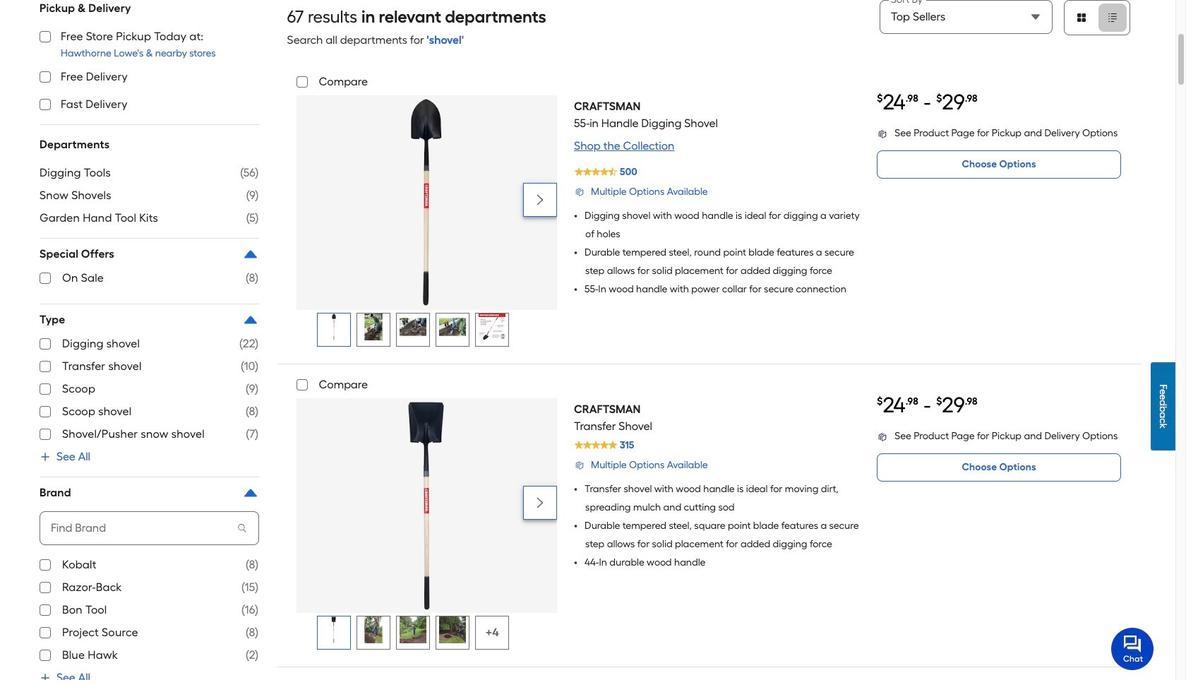 Task type: describe. For each thing, give the bounding box(es) containing it.
chevron right image
[[533, 496, 547, 510]]

craftsman cmxmlba1000 shovel-spade - view #5 image
[[479, 314, 506, 341]]

Find Brand text field
[[40, 520, 222, 537]]

search icon image
[[236, 523, 248, 534]]

1 plus image from the top
[[40, 451, 51, 463]]

craftsman cmxmlba1000 shovel-spade - view #2 image
[[360, 314, 387, 341]]

craftsman cmxmlba1100 shovel-spade - view #3 image
[[400, 617, 427, 644]]

$24.98-$29.98 element for chevron right icon
[[877, 392, 978, 418]]

0 vertical spatial multiple options outlined image
[[877, 126, 889, 142]]

multiple options outlined image
[[877, 429, 889, 445]]

chat invite button image
[[1111, 627, 1155, 670]]

grid view filled image
[[1076, 12, 1087, 23]]

2 triangle up image from the top
[[242, 484, 259, 501]]

craftsman cmxmlba1000 shovel-spade - view #4 image
[[439, 314, 466, 341]]

triangle up image
[[242, 311, 259, 328]]



Task type: vqa. For each thing, say whether or not it's contained in the screenshot.
Credit
no



Task type: locate. For each thing, give the bounding box(es) containing it.
craftsman cmxmlba1100 transfer shovel image
[[321, 617, 348, 644]]

craftsman cmxmlba1100 shovel-spade - view #4 image
[[439, 617, 466, 644]]

triangle up image up search icon on the left of page
[[242, 484, 259, 501]]

$24.98-$29.98 element for chevron right image
[[877, 90, 978, 115]]

1 triangle up image from the top
[[242, 246, 259, 263]]

1 $24.98-$29.98 element from the top
[[877, 90, 978, 115]]

departments element
[[40, 136, 259, 153]]

craftsman cmxmlba1000 55-in handle digging shovel image
[[321, 314, 348, 341]]

2 vertical spatial multiple options outlined image
[[574, 460, 585, 471]]

craftsman cmxmlba1000 shovel-spade - view #3 image
[[400, 314, 427, 341]]

1 vertical spatial $24.98-$29.98 element
[[877, 392, 978, 418]]

5 stars image
[[573, 435, 635, 455]]

title image
[[479, 619, 506, 646]]

1 vertical spatial plus image
[[40, 672, 51, 680]]

multiple options outlined image
[[877, 126, 889, 142], [574, 187, 585, 198], [574, 460, 585, 471]]

1 vertical spatial triangle up image
[[242, 484, 259, 501]]

list view image
[[1107, 12, 1119, 23]]

plus image
[[40, 451, 51, 463], [40, 672, 51, 680]]

$24.98-$29.98 element
[[877, 90, 978, 115], [877, 392, 978, 418]]

chevron right image
[[533, 193, 547, 207]]

4.5 stars image
[[573, 162, 638, 181]]

1 vertical spatial multiple options outlined image
[[574, 187, 585, 198]]

0 vertical spatial plus image
[[40, 451, 51, 463]]

0 vertical spatial $24.98-$29.98 element
[[877, 90, 978, 115]]

triangle up image up triangle up image
[[242, 246, 259, 263]]

2 $24.98-$29.98 element from the top
[[877, 392, 978, 418]]

0 vertical spatial triangle up image
[[242, 246, 259, 263]]

triangle up image
[[242, 246, 259, 263], [242, 484, 259, 501]]

2 plus image from the top
[[40, 672, 51, 680]]

craftsman cmxmlba1100 shovel-spade - view #2 image
[[360, 617, 387, 644]]



